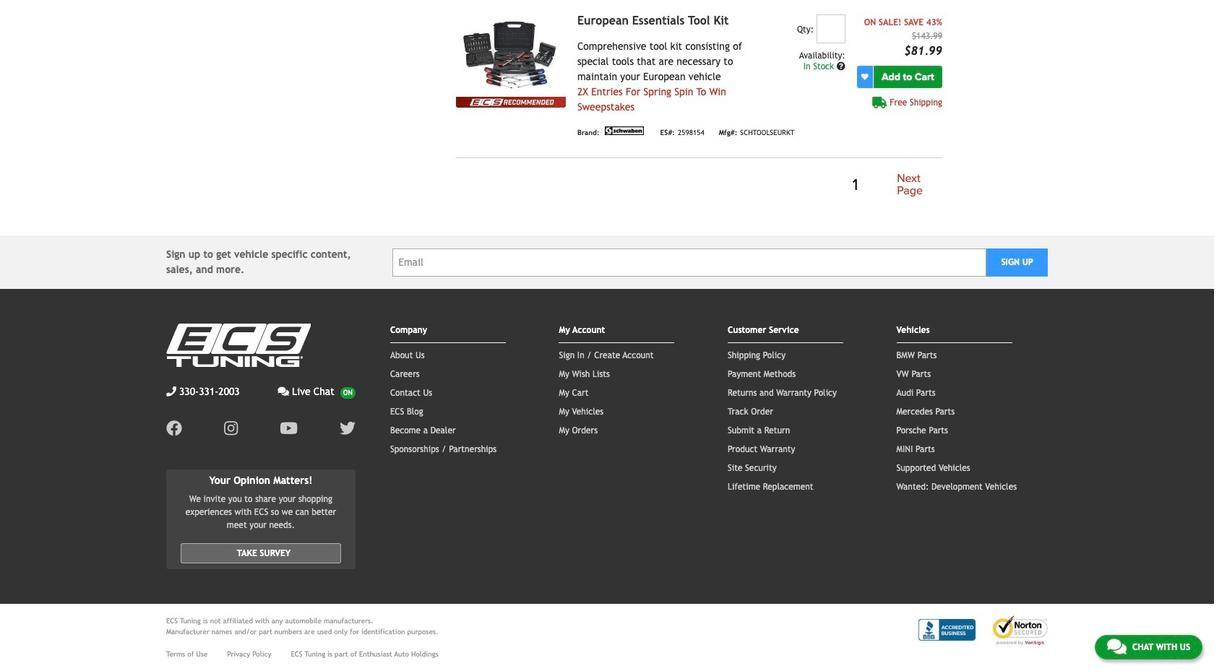 Task type: locate. For each thing, give the bounding box(es) containing it.
1 vertical spatial comments image
[[1108, 638, 1127, 656]]

0 vertical spatial comments image
[[278, 387, 289, 397]]

question circle image
[[837, 62, 846, 71]]

1 horizontal spatial comments image
[[1108, 638, 1127, 656]]

twitter logo image
[[340, 421, 356, 437]]

paginated product list navigation navigation
[[456, 170, 943, 201]]

es#2598154 - schtoolseurkt - european essentials tool kit - comprehensive tool kit consisting of special tools that are necessary to maintain your european vehicle - schwaben - audi bmw volkswagen mercedes benz mini porsche image
[[456, 14, 566, 97]]

comments image
[[278, 387, 289, 397], [1108, 638, 1127, 656]]

ecs tuning recommends this product. image
[[456, 97, 566, 108]]

instagram logo image
[[224, 421, 238, 437]]

None number field
[[817, 14, 846, 43]]

schwaben - corporate logo image
[[603, 126, 646, 135]]



Task type: vqa. For each thing, say whether or not it's contained in the screenshot.
es#2598154 - schtoolseurkt - european essentials tool kit - comprehensive tool kit consisting of special tools that are necessary to maintain your european vehicle - schwaben - audi bmw volkswagen mercedes benz mini porsche Image
yes



Task type: describe. For each thing, give the bounding box(es) containing it.
0 horizontal spatial comments image
[[278, 387, 289, 397]]

Email email field
[[392, 248, 987, 277]]

youtube logo image
[[280, 421, 298, 437]]

ecs tuning image
[[166, 324, 311, 367]]

add to wish list image
[[862, 73, 869, 81]]

phone image
[[166, 387, 176, 397]]

facebook logo image
[[166, 421, 182, 437]]



